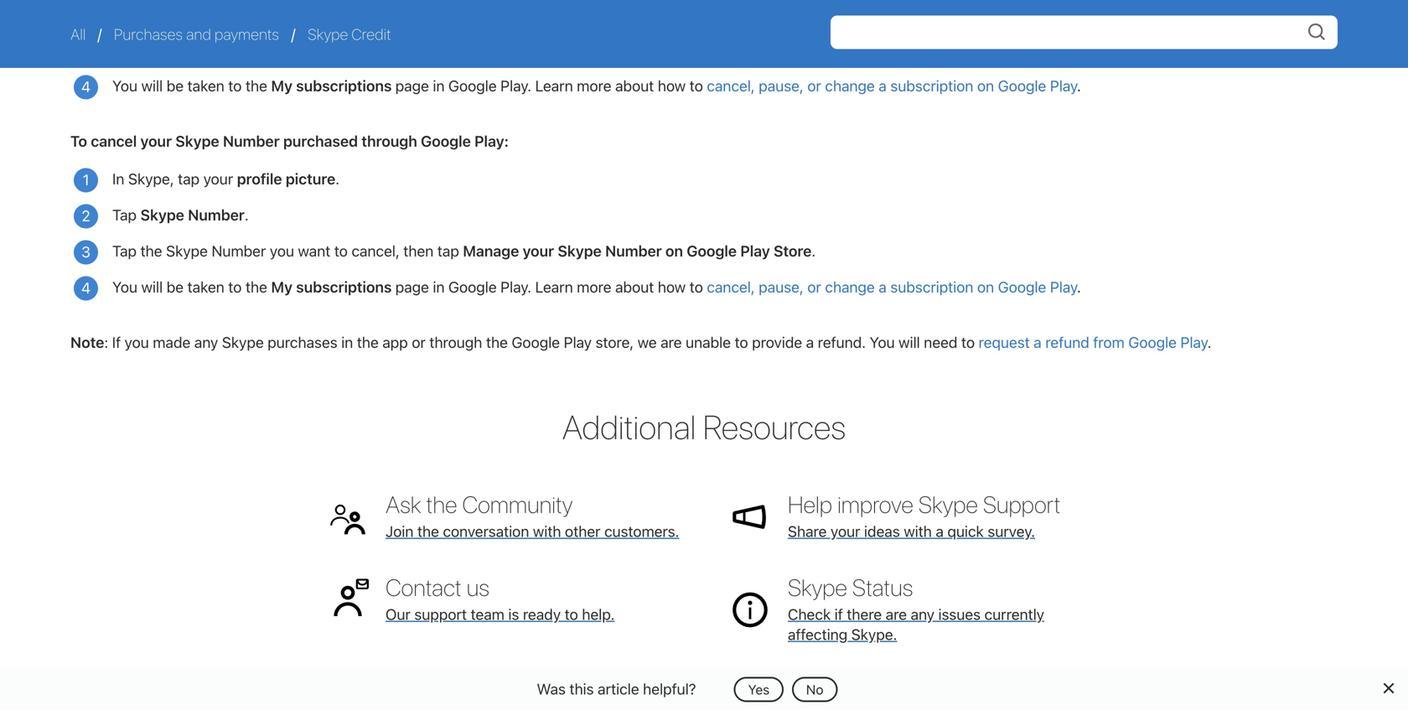 Task type: describe. For each thing, give the bounding box(es) containing it.
1 play. from the top
[[501, 77, 532, 95]]

tap the skype number you want to cancel, then tap manage your skype number on google play store .
[[112, 242, 816, 260]]

share
[[788, 522, 827, 540]]

help.
[[582, 605, 615, 623]]

skype inside help improve skype support share your ideas with a quick survey.
[[919, 490, 978, 518]]

payments
[[215, 25, 279, 43]]

skype inside skype status check if there are any issues currently affecting skype.
[[788, 573, 848, 601]]

if
[[835, 605, 843, 623]]

need
[[924, 333, 958, 351]]

number down in skype, tap your profile picture .
[[188, 206, 245, 224]]

purchases
[[268, 333, 338, 351]]

you will
[[112, 278, 163, 296]]

1 vertical spatial on
[[666, 242, 683, 260]]

1 change from the top
[[825, 77, 875, 95]]

contact us our support team is ready to help.
[[386, 573, 615, 623]]

skype credit link
[[308, 25, 391, 43]]

currently
[[985, 605, 1045, 623]]

purchased
[[283, 132, 358, 150]]

additional resources
[[562, 407, 846, 446]]

check
[[788, 605, 831, 623]]

this
[[570, 680, 594, 698]]

to cancel your skype number purchased through google play:
[[70, 132, 509, 150]]

note
[[70, 333, 104, 351]]

2 subscriptions from the top
[[296, 278, 392, 296]]

support
[[414, 605, 467, 623]]

made
[[153, 333, 191, 351]]

profile
[[237, 170, 282, 188]]

1 page from the top
[[395, 77, 429, 95]]

number up profile
[[223, 132, 280, 150]]

purchases and payments
[[114, 25, 279, 43]]

2 taken from the top
[[187, 278, 224, 296]]

2 how from the top
[[658, 278, 686, 296]]

1 vertical spatial you
[[870, 333, 895, 351]]

cancel, pause, or change a subscription on google play link for a
[[707, 77, 1077, 95]]

2 vertical spatial in
[[341, 333, 353, 351]]

picture
[[286, 170, 336, 188]]

2 subscription from the top
[[891, 278, 974, 296]]

tap for tap the skype number you want to cancel, then tap manage your skype number on google play store .
[[112, 242, 137, 260]]

we
[[638, 333, 657, 351]]

community
[[462, 490, 573, 518]]

team
[[471, 605, 505, 623]]

contact
[[386, 573, 462, 601]]

1 subscription from the top
[[891, 77, 974, 95]]

0 horizontal spatial you
[[125, 333, 149, 351]]

request a refund from google play link
[[979, 333, 1208, 351]]

skype.
[[852, 625, 897, 643]]

your right manage at top
[[523, 242, 554, 260]]

your inside help improve skype support share your ideas with a quick survey.
[[831, 522, 861, 540]]

cancel
[[91, 132, 137, 150]]

ask the community join the conversation with other customers.
[[386, 490, 680, 540]]

in
[[112, 170, 124, 188]]

skype up in skype, tap your profile picture .
[[175, 132, 219, 150]]

then for subscription
[[434, 41, 464, 59]]

survey.
[[988, 522, 1036, 540]]

tap for tap the skype subscription you want to cancel, then tap
[[112, 41, 137, 59]]

1 vertical spatial through
[[430, 333, 482, 351]]

0 vertical spatial through
[[362, 132, 417, 150]]

your up skype,
[[140, 132, 172, 150]]

in skype, tap your profile picture .
[[112, 170, 340, 188]]

ready
[[523, 605, 561, 623]]

yes button
[[734, 677, 784, 702]]

skype left purchases
[[222, 333, 264, 351]]

with inside ask the community join the conversation with other customers.
[[533, 522, 561, 540]]

skype down skype,
[[140, 206, 184, 224]]

support
[[983, 490, 1061, 518]]

2 learn from the top
[[535, 278, 573, 296]]

skype up you will be taken to the my subscriptions page in google play. learn more about how to cancel, pause, or change a subscription on google play .
[[558, 242, 602, 260]]

: if
[[104, 333, 121, 351]]

other
[[565, 522, 601, 540]]

1 subscriptions from the top
[[296, 77, 392, 95]]

customers.
[[605, 522, 680, 540]]

0 vertical spatial are
[[661, 333, 682, 351]]

our
[[386, 605, 411, 623]]

helpful?
[[643, 680, 696, 698]]

credit
[[352, 25, 391, 43]]

2 my from the top
[[271, 278, 293, 296]]

ideas
[[864, 522, 900, 540]]

is
[[508, 605, 519, 623]]

resources
[[703, 407, 846, 446]]

dismiss the survey image
[[1382, 682, 1395, 695]]

1 taken from the top
[[187, 77, 224, 95]]

1 learn from the top
[[535, 77, 573, 95]]

skype left the credit
[[308, 25, 348, 43]]

0 horizontal spatial you
[[112, 77, 137, 95]]

any inside skype status check if there are any issues currently affecting skype.
[[911, 605, 935, 623]]

2 vertical spatial or
[[412, 333, 426, 351]]

skype credit
[[308, 25, 391, 43]]

tap for tap the skype subscription you want to cancel, then tap
[[468, 41, 490, 59]]

1 be from the top
[[167, 77, 184, 95]]

issues
[[939, 605, 981, 623]]

to
[[70, 132, 87, 150]]



Task type: vqa. For each thing, say whether or not it's contained in the screenshot.
the leftmost Purchase
no



Task type: locate. For each thing, give the bounding box(es) containing it.
1 vertical spatial learn
[[535, 278, 573, 296]]

1 tap from the top
[[112, 41, 137, 59]]

purchases and payments link
[[114, 25, 279, 43]]

cancel,
[[382, 41, 430, 59], [707, 77, 755, 95], [352, 242, 400, 260], [707, 278, 755, 296]]

2 play. from the top
[[501, 278, 532, 296]]

from
[[1094, 333, 1125, 351]]

change
[[825, 77, 875, 95], [825, 278, 875, 296]]

tap
[[112, 41, 137, 59], [112, 206, 137, 224], [112, 242, 137, 260]]

your left profile
[[203, 170, 233, 188]]

1 vertical spatial subscription
[[891, 278, 974, 296]]

1 vertical spatial you
[[270, 242, 294, 260]]

all link
[[70, 25, 89, 43]]

1 vertical spatial any
[[911, 605, 935, 623]]

affecting
[[788, 625, 848, 643]]

1 vertical spatial then
[[404, 242, 434, 260]]

help improve skype support share your ideas with a quick survey.
[[788, 490, 1061, 540]]

1 vertical spatial want
[[298, 242, 331, 260]]

or
[[808, 77, 821, 95], [808, 278, 821, 296], [412, 333, 426, 351]]

0 horizontal spatial tap
[[178, 170, 200, 188]]

skype down tap skype number .
[[166, 242, 208, 260]]

yes
[[748, 682, 770, 698]]

2 horizontal spatial you
[[300, 41, 325, 59]]

store,
[[596, 333, 634, 351]]

0 vertical spatial any
[[194, 333, 218, 351]]

status
[[853, 573, 913, 601]]

number
[[223, 132, 280, 150], [188, 206, 245, 224], [212, 242, 266, 260], [605, 242, 662, 260]]

1 horizontal spatial with
[[904, 522, 932, 540]]

you right refund.
[[870, 333, 895, 351]]

2 pause, from the top
[[759, 278, 804, 296]]

quick
[[948, 522, 984, 540]]

1 vertical spatial play.
[[501, 278, 532, 296]]

0 vertical spatial page
[[395, 77, 429, 95]]

2 more from the top
[[577, 278, 612, 296]]

tap for tap skype number .
[[112, 206, 137, 224]]

any right made
[[194, 333, 218, 351]]

request
[[979, 333, 1030, 351]]

0 vertical spatial subscriptions
[[296, 77, 392, 95]]

google
[[449, 77, 497, 95], [998, 77, 1047, 95], [421, 132, 471, 150], [687, 242, 737, 260], [449, 278, 497, 296], [998, 278, 1047, 296], [512, 333, 560, 351], [1129, 333, 1177, 351]]

article
[[598, 680, 639, 698]]

with left "other" at the bottom left of the page
[[533, 522, 561, 540]]

0 vertical spatial want
[[329, 41, 361, 59]]

skype left payments
[[166, 41, 208, 59]]

2 tap from the top
[[112, 206, 137, 224]]

your
[[140, 132, 172, 150], [203, 170, 233, 188], [523, 242, 554, 260], [831, 522, 861, 540]]

1 vertical spatial tap
[[178, 170, 200, 188]]

you
[[300, 41, 325, 59], [270, 242, 294, 260], [125, 333, 149, 351]]

tap
[[468, 41, 490, 59], [178, 170, 200, 188], [437, 242, 459, 260]]

1 horizontal spatial you
[[270, 242, 294, 260]]

1 vertical spatial will
[[899, 333, 920, 351]]

1 horizontal spatial you
[[870, 333, 895, 351]]

0 horizontal spatial through
[[362, 132, 417, 150]]

be down "purchases and payments"
[[167, 77, 184, 95]]

1 vertical spatial pause,
[[759, 278, 804, 296]]

play. up play:
[[501, 77, 532, 95]]

you for number
[[270, 242, 294, 260]]

2 vertical spatial tap
[[437, 242, 459, 260]]

store
[[774, 242, 812, 260]]

then
[[434, 41, 464, 59], [404, 242, 434, 260]]

page
[[395, 77, 429, 95], [395, 278, 429, 296]]

no
[[806, 682, 824, 698]]

play:
[[475, 132, 509, 150]]

1 vertical spatial in
[[433, 278, 445, 296]]

your left ideas
[[831, 522, 861, 540]]

you right : if
[[125, 333, 149, 351]]

a inside help improve skype support share your ideas with a quick survey.
[[936, 522, 944, 540]]

2 horizontal spatial tap
[[468, 41, 490, 59]]

tap up 'you will'
[[112, 242, 137, 260]]

0 vertical spatial will
[[141, 77, 163, 95]]

2 page from the top
[[395, 278, 429, 296]]

1 vertical spatial more
[[577, 278, 612, 296]]

2 vertical spatial on
[[978, 278, 994, 296]]

taken up made
[[187, 278, 224, 296]]

want
[[329, 41, 361, 59], [298, 242, 331, 260]]

skype,
[[128, 170, 174, 188]]

additional
[[562, 407, 696, 446]]

0 vertical spatial then
[[434, 41, 464, 59]]

0 vertical spatial or
[[808, 77, 821, 95]]

0 vertical spatial about
[[615, 77, 654, 95]]

want for subscription
[[329, 41, 361, 59]]

learn
[[535, 77, 573, 95], [535, 278, 573, 296]]

unable
[[686, 333, 731, 351]]

0 vertical spatial subscription
[[891, 77, 974, 95]]

0 vertical spatial change
[[825, 77, 875, 95]]

1 vertical spatial be
[[167, 278, 184, 296]]

0 vertical spatial in
[[433, 77, 445, 95]]

2 vertical spatial tap
[[112, 242, 137, 260]]

0 horizontal spatial with
[[533, 522, 561, 540]]

1 vertical spatial my
[[271, 278, 293, 296]]

then left manage at top
[[404, 242, 434, 260]]

there
[[847, 605, 882, 623]]

you will be taken to the my subscriptions page in google play. learn more about how to cancel, pause, or change a subscription on google play .
[[112, 77, 1081, 95]]

1 more from the top
[[577, 77, 612, 95]]

cancel, pause, or change a subscription on google play link
[[707, 77, 1077, 95], [707, 278, 1077, 296]]

manage
[[463, 242, 519, 260]]

0 vertical spatial be
[[167, 77, 184, 95]]

1 vertical spatial subscriptions
[[296, 278, 392, 296]]

1 vertical spatial taken
[[187, 278, 224, 296]]

None text field
[[831, 16, 1338, 49]]

3 tap from the top
[[112, 242, 137, 260]]

with right ideas
[[904, 522, 932, 540]]

will left need
[[899, 333, 920, 351]]

2 about from the top
[[615, 278, 654, 296]]

1 horizontal spatial through
[[430, 333, 482, 351]]

0 vertical spatial tap
[[468, 41, 490, 59]]

1 about from the top
[[615, 77, 654, 95]]

0 horizontal spatial are
[[661, 333, 682, 351]]

play.
[[501, 77, 532, 95], [501, 278, 532, 296]]

provide
[[752, 333, 802, 351]]

refund
[[1046, 333, 1090, 351]]

taken
[[187, 77, 224, 95], [187, 278, 224, 296]]

tap skype number .
[[112, 206, 249, 224]]

number down tap skype number .
[[212, 242, 266, 260]]

play
[[1050, 77, 1077, 95], [741, 242, 770, 260], [1050, 278, 1077, 296], [564, 333, 592, 351], [1181, 333, 1208, 351]]

skype
[[308, 25, 348, 43], [166, 41, 208, 59], [175, 132, 219, 150], [140, 206, 184, 224], [166, 242, 208, 260], [558, 242, 602, 260], [222, 333, 264, 351], [919, 490, 978, 518], [788, 573, 848, 601]]

no button
[[792, 677, 838, 702]]

0 vertical spatial more
[[577, 77, 612, 95]]

app
[[383, 333, 408, 351]]

you right subscription
[[300, 41, 325, 59]]

you for subscription
[[300, 41, 325, 59]]

skype up the check
[[788, 573, 848, 601]]

1 vertical spatial about
[[615, 278, 654, 296]]

play. down manage at top
[[501, 278, 532, 296]]

1 vertical spatial or
[[808, 278, 821, 296]]

1 with from the left
[[533, 522, 561, 540]]

1 horizontal spatial any
[[911, 605, 935, 623]]

0 vertical spatial tap
[[112, 41, 137, 59]]

number up you will be taken to the my subscriptions page in google play. learn more about how to cancel, pause, or change a subscription on google play .
[[605, 242, 662, 260]]

1 vertical spatial page
[[395, 278, 429, 296]]

0 vertical spatial you
[[112, 77, 137, 95]]

you
[[112, 77, 137, 95], [870, 333, 895, 351]]

0 vertical spatial on
[[978, 77, 994, 95]]

help
[[788, 490, 832, 518]]

1 vertical spatial are
[[886, 605, 907, 623]]

2 vertical spatial you
[[125, 333, 149, 351]]

0 vertical spatial pause,
[[759, 77, 804, 95]]

0 vertical spatial learn
[[535, 77, 573, 95]]

tap down in
[[112, 206, 137, 224]]

cancel, pause, or change a subscription on google play link for subscription
[[707, 278, 1077, 296]]

improve
[[838, 490, 914, 518]]

was this article helpful?
[[537, 680, 696, 698]]

with inside help improve skype support share your ideas with a quick survey.
[[904, 522, 932, 540]]

2 with from the left
[[904, 522, 932, 540]]

are right "we"
[[661, 333, 682, 351]]

will down purchases
[[141, 77, 163, 95]]

through right "purchased"
[[362, 132, 417, 150]]

was
[[537, 680, 566, 698]]

1 horizontal spatial will
[[899, 333, 920, 351]]

1 horizontal spatial are
[[886, 605, 907, 623]]

0 vertical spatial cancel, pause, or change a subscription on google play link
[[707, 77, 1077, 95]]

1 vertical spatial cancel, pause, or change a subscription on google play link
[[707, 278, 1077, 296]]

0 horizontal spatial will
[[141, 77, 163, 95]]

be right 'you will'
[[167, 278, 184, 296]]

1 vertical spatial how
[[658, 278, 686, 296]]

any
[[194, 333, 218, 351], [911, 605, 935, 623]]

you will be taken to the my subscriptions page in google play. learn more about how to cancel, pause, or change a subscription on google play .
[[112, 278, 1081, 296]]

in
[[433, 77, 445, 95], [433, 278, 445, 296], [341, 333, 353, 351]]

2 be from the top
[[167, 278, 184, 296]]

1 vertical spatial change
[[825, 278, 875, 296]]

0 horizontal spatial any
[[194, 333, 218, 351]]

taken down and
[[187, 77, 224, 95]]

the
[[140, 41, 162, 59], [246, 77, 267, 95], [140, 242, 162, 260], [246, 278, 267, 296], [357, 333, 379, 351], [486, 333, 508, 351], [426, 490, 457, 518], [417, 522, 439, 540]]

how
[[658, 77, 686, 95], [658, 278, 686, 296]]

2 cancel, pause, or change a subscription on google play link from the top
[[707, 278, 1077, 296]]

0 vertical spatial how
[[658, 77, 686, 95]]

note : if you made any skype purchases in the app or through the google play store, we are unable to provide a refund. you will need to request a refund from google play .
[[70, 333, 1212, 351]]

0 vertical spatial play.
[[501, 77, 532, 95]]

2 change from the top
[[825, 278, 875, 296]]

.
[[1077, 77, 1081, 95], [336, 170, 340, 188], [245, 206, 249, 224], [812, 242, 816, 260], [1077, 278, 1081, 296], [1208, 333, 1212, 351]]

are inside skype status check if there are any issues currently affecting skype.
[[886, 605, 907, 623]]

0 vertical spatial my
[[271, 77, 293, 95]]

then for number
[[404, 242, 434, 260]]

1 horizontal spatial tap
[[437, 242, 459, 260]]

ask
[[386, 490, 421, 518]]

us
[[467, 573, 490, 601]]

and
[[186, 25, 211, 43]]

subscriptions up purchases
[[296, 278, 392, 296]]

subscriptions down skype credit
[[296, 77, 392, 95]]

through right app
[[430, 333, 482, 351]]

join
[[386, 522, 414, 540]]

subscription
[[212, 41, 296, 59]]

purchases
[[114, 25, 183, 43]]

to
[[365, 41, 378, 59], [228, 77, 242, 95], [690, 77, 703, 95], [334, 242, 348, 260], [228, 278, 242, 296], [690, 278, 703, 296], [735, 333, 748, 351], [962, 333, 975, 351], [565, 605, 578, 623]]

then right the credit
[[434, 41, 464, 59]]

my up purchases
[[271, 278, 293, 296]]

all
[[70, 25, 89, 43]]

1 pause, from the top
[[759, 77, 804, 95]]

you down profile
[[270, 242, 294, 260]]

1 vertical spatial tap
[[112, 206, 137, 224]]

will
[[141, 77, 163, 95], [899, 333, 920, 351]]

on
[[978, 77, 994, 95], [666, 242, 683, 260], [978, 278, 994, 296]]

are up skype.
[[886, 605, 907, 623]]

1 how from the top
[[658, 77, 686, 95]]

tap for tap the skype number you want to cancel, then tap manage your skype number on google play store .
[[437, 242, 459, 260]]

conversation
[[443, 522, 529, 540]]

refund.
[[818, 333, 866, 351]]

1 my from the top
[[271, 77, 293, 95]]

0 vertical spatial taken
[[187, 77, 224, 95]]

any left issues
[[911, 605, 935, 623]]

you up cancel
[[112, 77, 137, 95]]

skype up quick
[[919, 490, 978, 518]]

skype status check if there are any issues currently affecting skype.
[[788, 573, 1045, 643]]

to inside contact us our support team is ready to help.
[[565, 605, 578, 623]]

1 cancel, pause, or change a subscription on google play link from the top
[[707, 77, 1077, 95]]

0 vertical spatial you
[[300, 41, 325, 59]]

tap right all
[[112, 41, 137, 59]]

tap the skype subscription you want to cancel, then tap
[[112, 41, 494, 59]]

my down tap the skype subscription you want to cancel, then tap
[[271, 77, 293, 95]]

want for number
[[298, 242, 331, 260]]



